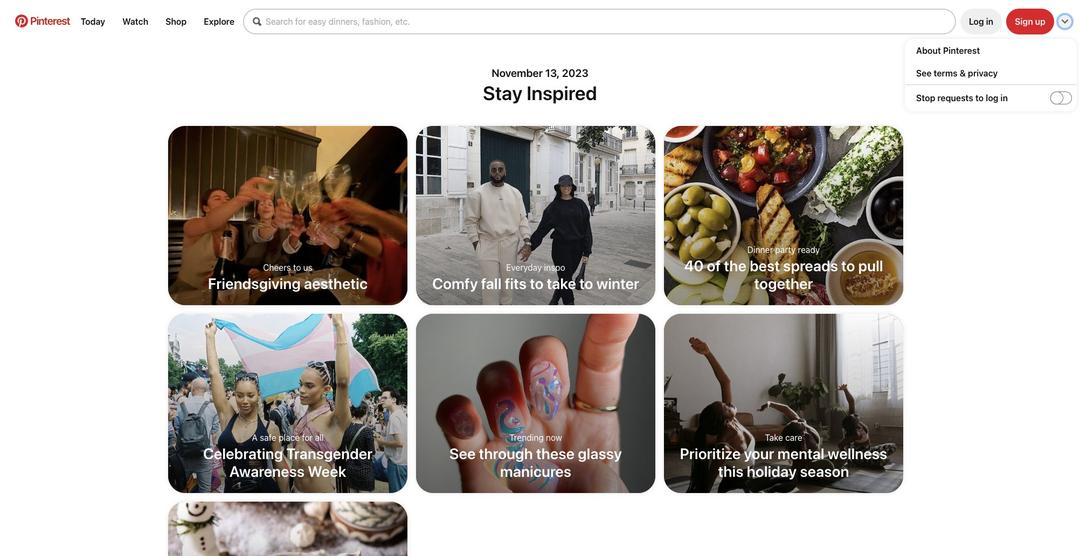 Task type: locate. For each thing, give the bounding box(es) containing it.
cheers to us friendsgiving aesthetic
[[208, 263, 368, 293]]

aesthetic
[[304, 275, 368, 293]]

1 horizontal spatial see
[[916, 68, 932, 78]]

transgender
[[286, 445, 373, 463]]

safe
[[260, 433, 276, 443]]

0 horizontal spatial see
[[450, 445, 476, 463]]

about pinterest
[[916, 46, 980, 56]]

13,
[[545, 67, 560, 79]]

stop requests to log in
[[916, 93, 1008, 103]]

season
[[800, 463, 849, 481]]

up
[[1035, 17, 1046, 26]]

today
[[81, 17, 105, 26]]

see left through in the left bottom of the page
[[450, 445, 476, 463]]

november
[[492, 67, 543, 79]]

0 vertical spatial see
[[916, 68, 932, 78]]

shop link
[[161, 12, 191, 31]]

pinterest right pinterest icon
[[30, 15, 70, 27]]

0 horizontal spatial pinterest
[[30, 15, 70, 27]]

november 13, 2023 stay inspired
[[483, 67, 597, 105]]

see
[[916, 68, 932, 78], [450, 445, 476, 463]]

through
[[479, 445, 533, 463]]

search image
[[253, 17, 261, 26]]

explore link
[[200, 12, 239, 31]]

glassy
[[578, 445, 622, 463]]

pinterest inside button
[[30, 15, 70, 27]]

0 vertical spatial pinterest
[[30, 15, 70, 27]]

take
[[547, 275, 576, 293]]

pinterest link
[[9, 14, 76, 27]]

fits
[[505, 275, 527, 293]]

these
[[536, 445, 575, 463]]

stay
[[483, 81, 523, 105]]

dinner party ready 40 of the best spreads to pull together
[[684, 245, 883, 293]]

about pinterest link
[[916, 46, 1077, 56]]

inspo
[[544, 263, 565, 273]]

0 horizontal spatial in
[[986, 17, 994, 26]]

everyday
[[506, 263, 542, 273]]

1 vertical spatial in
[[1001, 93, 1008, 103]]

today link
[[76, 12, 110, 31]]

1 vertical spatial see
[[450, 445, 476, 463]]

privacy
[[968, 68, 998, 78]]

requests
[[938, 93, 974, 103]]

to inside cheers to us friendsgiving aesthetic
[[293, 263, 301, 273]]

ready
[[798, 245, 820, 255]]

1 horizontal spatial pinterest
[[943, 46, 980, 56]]

a safe place for all celebrating transgender awareness week
[[203, 433, 373, 481]]

wellness
[[828, 445, 888, 463]]

to left pull
[[842, 257, 855, 275]]

explore
[[204, 17, 235, 26]]

log in
[[969, 17, 994, 26]]

to left log
[[976, 93, 984, 103]]

comfy
[[432, 275, 478, 293]]

celebrating
[[203, 445, 283, 463]]

to left us
[[293, 263, 301, 273]]

sign
[[1015, 17, 1033, 26]]

for
[[302, 433, 313, 443]]

to
[[976, 93, 984, 103], [842, 257, 855, 275], [293, 263, 301, 273], [530, 275, 544, 293], [580, 275, 593, 293]]

pinterest up &
[[943, 46, 980, 56]]

trending now see through these glassy manicures
[[450, 433, 622, 481]]

see left terms
[[916, 68, 932, 78]]

everyday inspo comfy fall fits to take to winter
[[432, 263, 639, 293]]

log
[[986, 93, 999, 103]]

awareness
[[229, 463, 305, 481]]

0 vertical spatial in
[[986, 17, 994, 26]]

all
[[315, 433, 324, 443]]

log
[[969, 17, 984, 26]]

trending
[[510, 433, 544, 443]]

pinterest
[[30, 15, 70, 27], [943, 46, 980, 56]]

mental
[[778, 445, 825, 463]]

prioritize
[[680, 445, 741, 463]]

this
[[718, 463, 744, 481]]

friendsgiving
[[208, 275, 301, 293]]

care
[[786, 433, 803, 443]]

in
[[986, 17, 994, 26], [1001, 93, 1008, 103]]



Task type: describe. For each thing, give the bounding box(es) containing it.
stop
[[916, 93, 936, 103]]

manicures
[[500, 463, 572, 481]]

1 vertical spatial pinterest
[[943, 46, 980, 56]]

to inside the dinner party ready 40 of the best spreads to pull together
[[842, 257, 855, 275]]

a
[[252, 433, 258, 443]]

the
[[724, 257, 747, 275]]

pull
[[859, 257, 883, 275]]

us
[[303, 263, 313, 273]]

see terms & privacy link
[[916, 68, 1077, 78]]

cheers
[[263, 263, 291, 273]]

of
[[707, 257, 721, 275]]

log in button
[[961, 9, 1002, 35]]

watch link
[[118, 12, 153, 31]]

40
[[684, 257, 704, 275]]

in inside log in button
[[986, 17, 994, 26]]

pinterest image
[[15, 14, 28, 27]]

inspired
[[527, 81, 597, 105]]

take
[[765, 433, 783, 443]]

pinterest button
[[9, 14, 76, 29]]

2023
[[562, 67, 589, 79]]

your
[[744, 445, 774, 463]]

to down the "everyday"
[[530, 275, 544, 293]]

shop
[[166, 17, 187, 26]]

watch
[[122, 17, 148, 26]]

winter
[[597, 275, 639, 293]]

place
[[279, 433, 300, 443]]

fall
[[481, 275, 502, 293]]

&
[[960, 68, 966, 78]]

dinner
[[748, 245, 773, 255]]

see terms & privacy
[[916, 68, 998, 78]]

sign up
[[1015, 17, 1046, 26]]

party
[[776, 245, 796, 255]]

together
[[754, 275, 813, 293]]

sign up button
[[1007, 9, 1055, 35]]

now
[[546, 433, 562, 443]]

to right 'take'
[[580, 275, 593, 293]]

take care prioritize your mental wellness this holiday season
[[680, 433, 888, 481]]

terms
[[934, 68, 958, 78]]

week
[[308, 463, 346, 481]]

spreads
[[783, 257, 838, 275]]

about
[[916, 46, 941, 56]]

Search text field
[[266, 17, 955, 26]]

see inside trending now see through these glassy manicures
[[450, 445, 476, 463]]

holiday
[[747, 463, 797, 481]]

1 horizontal spatial in
[[1001, 93, 1008, 103]]

best
[[750, 257, 780, 275]]



Task type: vqa. For each thing, say whether or not it's contained in the screenshot.
Bob
no



